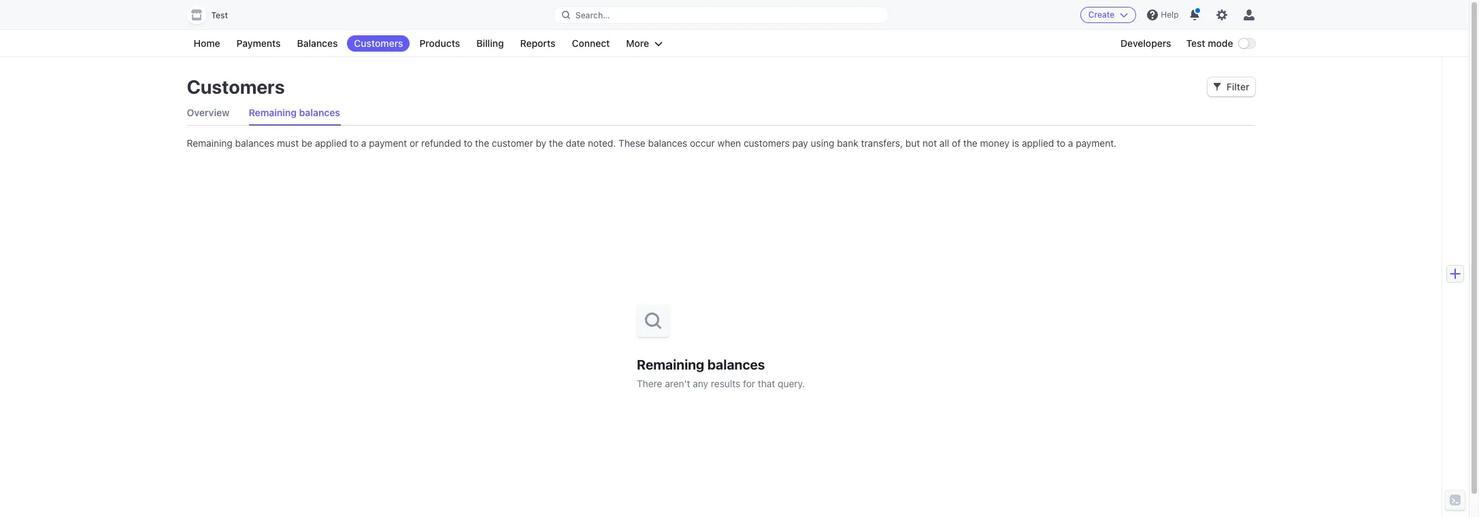 Task type: locate. For each thing, give the bounding box(es) containing it.
payment.
[[1076, 137, 1117, 149]]

reports link
[[513, 35, 562, 52]]

remaining
[[249, 107, 297, 118], [187, 137, 233, 149], [637, 357, 704, 372]]

test
[[211, 10, 228, 20], [1186, 37, 1205, 49]]

0 horizontal spatial test
[[211, 10, 228, 20]]

customers up overview at the left top of page
[[187, 76, 285, 98]]

0 vertical spatial test
[[211, 10, 228, 20]]

balances inside the remaining balances there aren't any results for that query.
[[707, 357, 765, 372]]

to
[[350, 137, 359, 149], [464, 137, 472, 149], [1057, 137, 1065, 149]]

2 horizontal spatial to
[[1057, 137, 1065, 149]]

applied right is
[[1022, 137, 1054, 149]]

be
[[301, 137, 312, 149]]

a
[[361, 137, 366, 149], [1068, 137, 1073, 149]]

remaining balances there aren't any results for that query.
[[637, 357, 805, 389]]

2 vertical spatial remaining
[[637, 357, 704, 372]]

0 horizontal spatial to
[[350, 137, 359, 149]]

3 to from the left
[[1057, 137, 1065, 149]]

test for test
[[211, 10, 228, 20]]

balances
[[299, 107, 340, 118], [235, 137, 274, 149], [648, 137, 687, 149], [707, 357, 765, 372]]

the
[[475, 137, 489, 149], [549, 137, 563, 149], [963, 137, 977, 149]]

connect
[[572, 37, 610, 49]]

using
[[811, 137, 834, 149]]

remaining inside the remaining balances there aren't any results for that query.
[[637, 357, 704, 372]]

0 vertical spatial remaining
[[249, 107, 297, 118]]

0 horizontal spatial the
[[475, 137, 489, 149]]

0 horizontal spatial remaining
[[187, 137, 233, 149]]

applied
[[315, 137, 347, 149], [1022, 137, 1054, 149]]

1 vertical spatial remaining
[[187, 137, 233, 149]]

1 vertical spatial test
[[1186, 37, 1205, 49]]

filter button
[[1207, 78, 1255, 97]]

tab list containing overview
[[187, 101, 1255, 126]]

Search… search field
[[554, 6, 888, 23]]

1 to from the left
[[350, 137, 359, 149]]

tab list
[[187, 101, 1255, 126]]

balances
[[297, 37, 338, 49]]

help
[[1161, 10, 1179, 20]]

home link
[[187, 35, 227, 52]]

1 horizontal spatial applied
[[1022, 137, 1054, 149]]

more button
[[619, 35, 670, 52]]

2 the from the left
[[549, 137, 563, 149]]

remaining balances
[[249, 107, 340, 118]]

search…
[[575, 10, 610, 20]]

the left customer
[[475, 137, 489, 149]]

1 horizontal spatial to
[[464, 137, 472, 149]]

2 horizontal spatial remaining
[[637, 357, 704, 372]]

not
[[923, 137, 937, 149]]

balances for remaining balances
[[299, 107, 340, 118]]

customers
[[354, 37, 403, 49], [187, 76, 285, 98]]

of
[[952, 137, 961, 149]]

1 horizontal spatial the
[[549, 137, 563, 149]]

1 applied from the left
[[315, 137, 347, 149]]

a left the payment
[[361, 137, 366, 149]]

test up home
[[211, 10, 228, 20]]

remaining for remaining balances must be applied to a payment or refunded to the customer by the date noted. these balances occur when customers pay using bank transfers, but not all of the money is applied to a payment.
[[187, 137, 233, 149]]

the right by
[[549, 137, 563, 149]]

1 horizontal spatial a
[[1068, 137, 1073, 149]]

there
[[637, 378, 662, 389]]

remaining up aren't
[[637, 357, 704, 372]]

to right refunded
[[464, 137, 472, 149]]

1 vertical spatial customers
[[187, 76, 285, 98]]

customers
[[744, 137, 790, 149]]

create button
[[1080, 7, 1136, 23]]

applied right 'be'
[[315, 137, 347, 149]]

help button
[[1142, 4, 1184, 26]]

is
[[1012, 137, 1019, 149]]

0 horizontal spatial applied
[[315, 137, 347, 149]]

balances up 'be'
[[299, 107, 340, 118]]

test inside test button
[[211, 10, 228, 20]]

balances for remaining balances must be applied to a payment or refunded to the customer by the date noted. these balances occur when customers pay using bank transfers, but not all of the money is applied to a payment.
[[235, 137, 274, 149]]

overview
[[187, 107, 230, 118]]

money
[[980, 137, 1010, 149]]

all
[[939, 137, 949, 149]]

balances left 'must'
[[235, 137, 274, 149]]

0 horizontal spatial customers
[[187, 76, 285, 98]]

test left mode
[[1186, 37, 1205, 49]]

0 horizontal spatial a
[[361, 137, 366, 149]]

1 horizontal spatial customers
[[354, 37, 403, 49]]

1 horizontal spatial test
[[1186, 37, 1205, 49]]

a left payment.
[[1068, 137, 1073, 149]]

remaining up 'must'
[[249, 107, 297, 118]]

1 horizontal spatial remaining
[[249, 107, 297, 118]]

balances left the occur
[[648, 137, 687, 149]]

date
[[566, 137, 585, 149]]

any
[[693, 378, 708, 389]]

for
[[743, 378, 755, 389]]

to left the payment
[[350, 137, 359, 149]]

billing
[[476, 37, 504, 49]]

notifications image
[[1190, 10, 1200, 20]]

remaining down 'overview' link
[[187, 137, 233, 149]]

to left payment.
[[1057, 137, 1065, 149]]

Search… text field
[[554, 6, 888, 23]]

2 a from the left
[[1068, 137, 1073, 149]]

remaining balances must be applied to a payment or refunded to the customer by the date noted. these balances occur when customers pay using bank transfers, but not all of the money is applied to a payment.
[[187, 137, 1117, 149]]

remaining inside remaining balances link
[[249, 107, 297, 118]]

the right of on the top right of page
[[963, 137, 977, 149]]

balances up results
[[707, 357, 765, 372]]

filter
[[1227, 81, 1249, 93]]

billing link
[[470, 35, 511, 52]]

1 a from the left
[[361, 137, 366, 149]]

2 horizontal spatial the
[[963, 137, 977, 149]]

customers link
[[347, 35, 410, 52]]

customers left "products"
[[354, 37, 403, 49]]



Task type: vqa. For each thing, say whether or not it's contained in the screenshot.
leftmost the automatically
no



Task type: describe. For each thing, give the bounding box(es) containing it.
test mode
[[1186, 37, 1233, 49]]

when
[[717, 137, 741, 149]]

remaining balances link
[[249, 101, 340, 125]]

results
[[711, 378, 740, 389]]

by
[[536, 137, 546, 149]]

developers
[[1121, 37, 1171, 49]]

these
[[618, 137, 645, 149]]

payments link
[[230, 35, 287, 52]]

create
[[1088, 10, 1115, 20]]

reports
[[520, 37, 555, 49]]

that
[[758, 378, 775, 389]]

remaining for remaining balances
[[249, 107, 297, 118]]

test button
[[187, 5, 242, 24]]

customer
[[492, 137, 533, 149]]

connect link
[[565, 35, 617, 52]]

svg image
[[1213, 83, 1221, 91]]

more
[[626, 37, 649, 49]]

products
[[419, 37, 460, 49]]

payments
[[236, 37, 281, 49]]

pay
[[792, 137, 808, 149]]

overview link
[[187, 101, 230, 125]]

2 applied from the left
[[1022, 137, 1054, 149]]

2 to from the left
[[464, 137, 472, 149]]

occur
[[690, 137, 715, 149]]

3 the from the left
[[963, 137, 977, 149]]

must
[[277, 137, 299, 149]]

query.
[[778, 378, 805, 389]]

or
[[410, 137, 419, 149]]

refunded
[[421, 137, 461, 149]]

mode
[[1208, 37, 1233, 49]]

but
[[905, 137, 920, 149]]

balances link
[[290, 35, 345, 52]]

transfers,
[[861, 137, 903, 149]]

developers link
[[1114, 35, 1178, 52]]

noted.
[[588, 137, 616, 149]]

home
[[194, 37, 220, 49]]

balances for remaining balances there aren't any results for that query.
[[707, 357, 765, 372]]

0 vertical spatial customers
[[354, 37, 403, 49]]

test for test mode
[[1186, 37, 1205, 49]]

remaining for remaining balances there aren't any results for that query.
[[637, 357, 704, 372]]

aren't
[[665, 378, 690, 389]]

payment
[[369, 137, 407, 149]]

bank
[[837, 137, 858, 149]]

1 the from the left
[[475, 137, 489, 149]]

products link
[[413, 35, 467, 52]]



